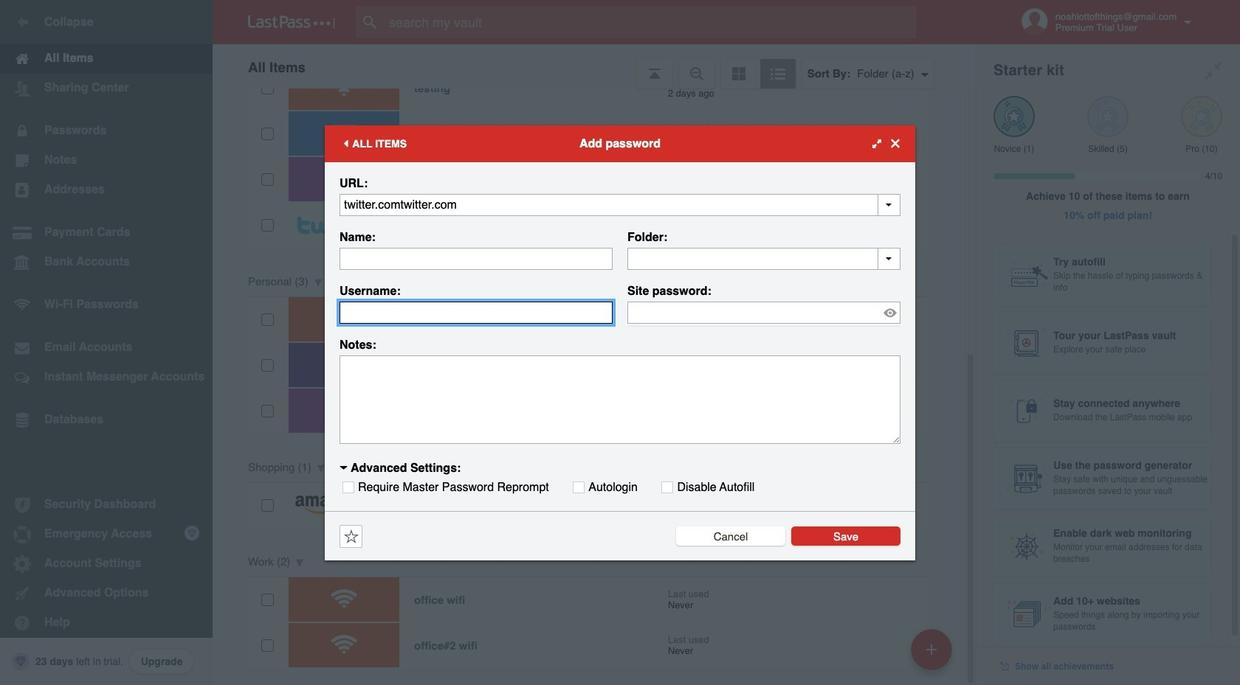 Task type: vqa. For each thing, say whether or not it's contained in the screenshot.
new item element
no



Task type: locate. For each thing, give the bounding box(es) containing it.
main navigation navigation
[[0, 0, 213, 686]]

None text field
[[340, 302, 613, 324], [340, 356, 901, 444], [340, 302, 613, 324], [340, 356, 901, 444]]

Search search field
[[356, 6, 946, 38]]

None password field
[[628, 302, 901, 324]]

lastpass image
[[248, 16, 335, 29]]

None text field
[[340, 194, 901, 216], [340, 248, 613, 270], [628, 248, 901, 270], [340, 194, 901, 216], [340, 248, 613, 270], [628, 248, 901, 270]]

dialog
[[325, 125, 916, 561]]

new item image
[[927, 645, 937, 655]]



Task type: describe. For each thing, give the bounding box(es) containing it.
search my vault text field
[[356, 6, 946, 38]]

vault options navigation
[[213, 44, 976, 89]]

new item navigation
[[906, 625, 961, 686]]



